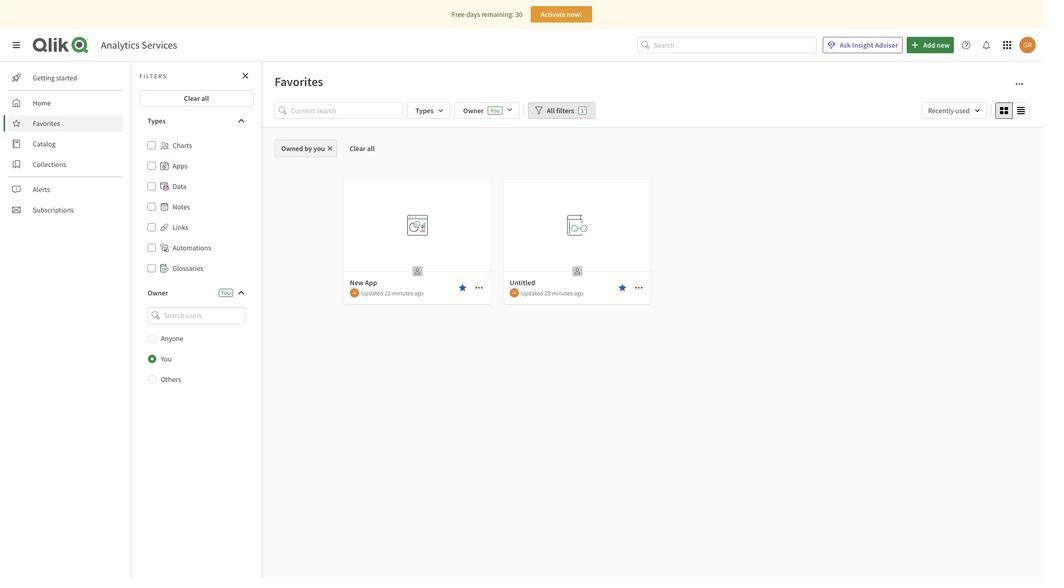 Task type: describe. For each thing, give the bounding box(es) containing it.
all for clear all button to the left
[[201, 94, 209, 103]]

ask insight advisor button
[[823, 37, 903, 53]]

Search users text field
[[162, 307, 233, 324]]

filters
[[139, 72, 167, 80]]

now!
[[567, 10, 582, 19]]

home link
[[8, 95, 123, 111]]

more actions image
[[635, 284, 643, 292]]

updated for new app
[[361, 289, 384, 297]]

add new button
[[907, 37, 954, 53]]

0 horizontal spatial types button
[[139, 113, 254, 129]]

greg robinson image for new app
[[350, 288, 359, 298]]

days
[[466, 10, 480, 19]]

started
[[56, 73, 77, 82]]

ask insight advisor
[[840, 40, 898, 50]]

you inside owner 'option group'
[[161, 354, 172, 364]]

0 vertical spatial favorites
[[275, 74, 323, 90]]

updated 22 minutes ago
[[361, 289, 424, 297]]

minutes for new app
[[392, 289, 413, 297]]

new
[[937, 40, 950, 50]]

personal element for untitled
[[569, 263, 586, 280]]

1 vertical spatial clear all button
[[341, 140, 383, 157]]

add new
[[923, 40, 950, 50]]

add
[[923, 40, 936, 50]]

getting started link
[[8, 70, 123, 86]]

free
[[452, 10, 465, 19]]

personal element for new app
[[409, 263, 426, 280]]

minutes for untitled
[[552, 289, 573, 297]]

all for bottom clear all button
[[367, 144, 375, 153]]

getting
[[33, 73, 55, 82]]

getting started
[[33, 73, 77, 82]]

greg robinson element for untitled
[[510, 288, 519, 298]]

favorites link
[[8, 115, 123, 132]]

1 vertical spatial owner
[[148, 288, 168, 298]]

ask
[[840, 40, 851, 50]]

remaining:
[[482, 10, 514, 19]]

analytics services element
[[101, 38, 177, 51]]

home
[[33, 98, 51, 108]]

insight
[[852, 40, 874, 50]]

filters region
[[275, 100, 1032, 121]]

others
[[161, 375, 181, 384]]

advisor
[[875, 40, 898, 50]]

all filters
[[547, 106, 574, 115]]

automations
[[173, 243, 211, 253]]

0 horizontal spatial clear all button
[[139, 90, 254, 107]]

1
[[581, 107, 584, 114]]

22
[[385, 289, 391, 297]]

switch view group
[[996, 102, 1030, 119]]



Task type: locate. For each thing, give the bounding box(es) containing it.
types inside "filters" region
[[416, 106, 434, 115]]

types
[[416, 106, 434, 115], [148, 116, 166, 126]]

clear all button
[[139, 90, 254, 107], [341, 140, 383, 157]]

2 greg robinson image from the left
[[510, 288, 519, 298]]

1 horizontal spatial greg robinson element
[[510, 288, 519, 298]]

0 vertical spatial types
[[416, 106, 434, 115]]

app
[[365, 278, 377, 287]]

all
[[201, 94, 209, 103], [367, 144, 375, 153]]

activate
[[541, 10, 565, 19]]

more actions image
[[1016, 80, 1024, 88], [475, 284, 483, 292]]

alerts link
[[8, 181, 123, 198]]

collections link
[[8, 156, 123, 173]]

personal element
[[409, 263, 426, 280], [569, 263, 586, 280]]

0 horizontal spatial ago
[[414, 289, 424, 297]]

1 greg robinson image from the left
[[350, 288, 359, 298]]

types button
[[407, 102, 451, 119], [139, 113, 254, 129]]

glossaries
[[173, 264, 203, 273]]

favorites inside navigation pane element
[[33, 119, 60, 128]]

clear right you
[[350, 144, 366, 153]]

1 horizontal spatial greg robinson image
[[510, 288, 519, 298]]

subscriptions
[[33, 205, 74, 215]]

1 horizontal spatial minutes
[[552, 289, 573, 297]]

0 horizontal spatial greg robinson element
[[350, 288, 359, 298]]

0 vertical spatial clear
[[184, 94, 200, 103]]

collections
[[33, 160, 66, 169]]

types for leftmost types dropdown button
[[148, 116, 166, 126]]

1 vertical spatial more actions image
[[475, 284, 483, 292]]

services
[[142, 38, 177, 51]]

1 vertical spatial all
[[367, 144, 375, 153]]

1 horizontal spatial favorites
[[275, 74, 323, 90]]

1 vertical spatial you
[[221, 289, 231, 297]]

owned
[[281, 144, 303, 153]]

0 horizontal spatial minutes
[[392, 289, 413, 297]]

0 horizontal spatial types
[[148, 116, 166, 126]]

0 horizontal spatial updated
[[361, 289, 384, 297]]

greg robinson element down untitled
[[510, 288, 519, 298]]

ago right 22
[[414, 289, 424, 297]]

0 horizontal spatial all
[[201, 94, 209, 103]]

1 horizontal spatial personal element
[[569, 263, 586, 280]]

by
[[305, 144, 312, 153]]

owner inside "filters" region
[[463, 106, 484, 115]]

2 horizontal spatial you
[[491, 107, 500, 114]]

ago for new app
[[414, 289, 424, 297]]

1 horizontal spatial clear
[[350, 144, 366, 153]]

all
[[547, 106, 555, 115]]

clear all
[[184, 94, 209, 103], [350, 144, 375, 153]]

you inside "filters" region
[[491, 107, 500, 114]]

greg robinson element down the new
[[350, 288, 359, 298]]

1 ago from the left
[[414, 289, 424, 297]]

owned by you button
[[275, 140, 337, 157]]

1 horizontal spatial clear all button
[[341, 140, 383, 157]]

clear all for bottom clear all button
[[350, 144, 375, 153]]

1 vertical spatial clear all
[[350, 144, 375, 153]]

clear all button down filters
[[139, 90, 254, 107]]

greg robinson element
[[350, 288, 359, 298], [510, 288, 519, 298]]

updated down untitled
[[521, 289, 543, 297]]

types for types dropdown button inside "filters" region
[[416, 106, 434, 115]]

0 horizontal spatial clear all
[[184, 94, 209, 103]]

greg robinson image down the new
[[350, 288, 359, 298]]

owner
[[463, 106, 484, 115], [148, 288, 168, 298]]

filters
[[556, 106, 574, 115]]

2 greg robinson element from the left
[[510, 288, 519, 298]]

0 vertical spatial clear all
[[184, 94, 209, 103]]

1 horizontal spatial all
[[367, 144, 375, 153]]

0 vertical spatial more actions image
[[1016, 80, 1024, 88]]

greg robinson element for new app
[[350, 288, 359, 298]]

you
[[491, 107, 500, 114], [221, 289, 231, 297], [161, 354, 172, 364]]

1 horizontal spatial types button
[[407, 102, 451, 119]]

personal element up updated 22 minutes ago
[[409, 263, 426, 280]]

clear for bottom clear all button
[[350, 144, 366, 153]]

Recently used field
[[922, 102, 987, 119]]

0 horizontal spatial greg robinson image
[[350, 288, 359, 298]]

1 horizontal spatial clear all
[[350, 144, 375, 153]]

more actions image right remove from favorites image
[[475, 284, 483, 292]]

analytics
[[101, 38, 140, 51]]

new app
[[350, 278, 377, 287]]

ago for untitled
[[574, 289, 584, 297]]

minutes right 29
[[552, 289, 573, 297]]

remove from favorites image
[[459, 284, 467, 292]]

alerts
[[33, 185, 50, 194]]

more actions image up 'switch view' group
[[1016, 80, 1024, 88]]

ago
[[414, 289, 424, 297], [574, 289, 584, 297]]

0 vertical spatial clear all button
[[139, 90, 254, 107]]

links
[[173, 223, 188, 232]]

anyone
[[161, 334, 183, 343]]

1 horizontal spatial types
[[416, 106, 434, 115]]

clear
[[184, 94, 200, 103], [350, 144, 366, 153]]

minutes right 22
[[392, 289, 413, 297]]

0 horizontal spatial owner
[[148, 288, 168, 298]]

1 vertical spatial favorites
[[33, 119, 60, 128]]

Content search text field
[[291, 102, 403, 119]]

recently used
[[928, 106, 970, 115]]

clear up charts
[[184, 94, 200, 103]]

0 horizontal spatial favorites
[[33, 119, 60, 128]]

owner option group
[[139, 328, 254, 390]]

catalog
[[33, 139, 56, 149]]

clear all for clear all button to the left
[[184, 94, 209, 103]]

1 greg robinson element from the left
[[350, 288, 359, 298]]

new
[[350, 278, 364, 287]]

1 horizontal spatial more actions image
[[1016, 80, 1024, 88]]

1 horizontal spatial updated
[[521, 289, 543, 297]]

data
[[173, 182, 186, 191]]

activate now!
[[541, 10, 582, 19]]

greg robinson image
[[1020, 37, 1036, 53]]

updated for untitled
[[521, 289, 543, 297]]

clear all up charts
[[184, 94, 209, 103]]

analytics services
[[101, 38, 177, 51]]

notes
[[173, 202, 190, 212]]

minutes
[[392, 289, 413, 297], [552, 289, 573, 297]]

untitled
[[510, 278, 535, 287]]

29
[[545, 289, 551, 297]]

activate now! link
[[531, 6, 592, 23]]

greg robinson image for untitled
[[510, 288, 519, 298]]

0 horizontal spatial more actions image
[[475, 284, 483, 292]]

0 horizontal spatial personal element
[[409, 263, 426, 280]]

updated
[[361, 289, 384, 297], [521, 289, 543, 297]]

1 horizontal spatial ago
[[574, 289, 584, 297]]

owned by you
[[281, 144, 325, 153]]

Search text field
[[654, 37, 817, 53]]

0 horizontal spatial clear
[[184, 94, 200, 103]]

0 vertical spatial you
[[491, 107, 500, 114]]

1 vertical spatial types
[[148, 116, 166, 126]]

charts
[[173, 141, 192, 150]]

updated 29 minutes ago
[[521, 289, 584, 297]]

1 horizontal spatial you
[[221, 289, 231, 297]]

apps
[[173, 161, 188, 171]]

clear for clear all button to the left
[[184, 94, 200, 103]]

greg robinson image
[[350, 288, 359, 298], [510, 288, 519, 298]]

2 minutes from the left
[[552, 289, 573, 297]]

close sidebar menu image
[[12, 41, 20, 49]]

0 vertical spatial all
[[201, 94, 209, 103]]

30
[[515, 10, 523, 19]]

ago right 29
[[574, 289, 584, 297]]

1 minutes from the left
[[392, 289, 413, 297]]

None field
[[139, 307, 254, 324]]

types button inside "filters" region
[[407, 102, 451, 119]]

remove from favorites image
[[618, 284, 627, 292]]

searchbar element
[[638, 37, 817, 53]]

1 horizontal spatial owner
[[463, 106, 484, 115]]

subscriptions link
[[8, 202, 123, 218]]

used
[[956, 106, 970, 115]]

2 vertical spatial you
[[161, 354, 172, 364]]

greg robinson image down untitled
[[510, 288, 519, 298]]

clear all button down content search text box at the left top of page
[[341, 140, 383, 157]]

recently
[[928, 106, 954, 115]]

favorites
[[275, 74, 323, 90], [33, 119, 60, 128]]

1 personal element from the left
[[409, 263, 426, 280]]

0 horizontal spatial you
[[161, 354, 172, 364]]

navigation pane element
[[0, 66, 131, 222]]

1 vertical spatial clear
[[350, 144, 366, 153]]

0 vertical spatial owner
[[463, 106, 484, 115]]

free days remaining: 30
[[452, 10, 523, 19]]

catalog link
[[8, 136, 123, 152]]

personal element up updated 29 minutes ago
[[569, 263, 586, 280]]

2 updated from the left
[[521, 289, 543, 297]]

clear all down content search text box at the left top of page
[[350, 144, 375, 153]]

2 ago from the left
[[574, 289, 584, 297]]

updated down app
[[361, 289, 384, 297]]

1 updated from the left
[[361, 289, 384, 297]]

2 personal element from the left
[[569, 263, 586, 280]]

you
[[314, 144, 325, 153]]



Task type: vqa. For each thing, say whether or not it's contained in the screenshot.
Charts
yes



